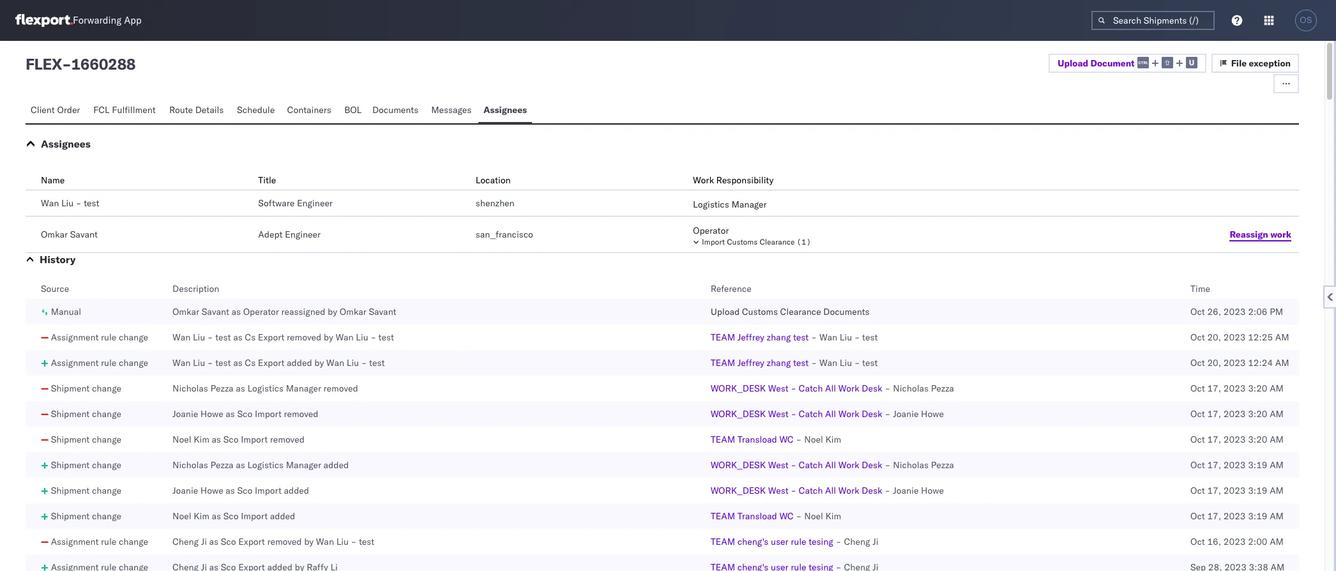 Task type: locate. For each thing, give the bounding box(es) containing it.
sco up noel kim as sco import added
[[237, 485, 253, 496]]

0 horizontal spatial assignees button
[[41, 137, 91, 150]]

1 3:20 from the top
[[1249, 383, 1268, 394]]

0 vertical spatial 3:19
[[1249, 459, 1268, 471]]

1 vertical spatial customs
[[742, 306, 778, 318]]

upload for upload document
[[1058, 57, 1089, 69]]

fcl fulfillment button
[[88, 98, 164, 123]]

work_desk west - catch all work desk - nicholas pezza
[[711, 383, 955, 394], [711, 459, 955, 471]]

0 vertical spatial wc
[[780, 434, 794, 445]]

1 oct from the top
[[1191, 306, 1206, 318]]

as up joanie howe as sco import added
[[236, 459, 245, 471]]

team
[[711, 332, 735, 343], [711, 357, 735, 369], [711, 434, 735, 445], [711, 511, 735, 522], [711, 536, 735, 548]]

3 oct 17, 2023 3:19 am from the top
[[1191, 511, 1284, 522]]

wan liu - test as cs export added by wan liu - test
[[173, 357, 385, 369]]

1 vertical spatial engineer
[[285, 229, 321, 240]]

3 3:19 from the top
[[1249, 511, 1268, 522]]

1 vertical spatial assignees button
[[41, 137, 91, 150]]

1 vertical spatial logistics
[[248, 383, 284, 394]]

1 zhang from the top
[[767, 332, 791, 343]]

5 2023 from the top
[[1224, 408, 1246, 420]]

upload down reference
[[711, 306, 740, 318]]

2 west from the top
[[768, 408, 789, 420]]

1 catch from the top
[[799, 383, 823, 394]]

4 west from the top
[[768, 485, 789, 496]]

1 team transload wc - noel kim from the top
[[711, 434, 842, 445]]

west for joanie howe as sco import removed
[[768, 408, 789, 420]]

2023 for omkar savant as operator reassigned by omkar savant
[[1224, 306, 1246, 318]]

change for nicholas pezza as logistics manager added
[[92, 459, 121, 471]]

6 oct from the top
[[1191, 434, 1206, 445]]

noel kim as sco import removed
[[173, 434, 305, 445]]

3:20
[[1249, 383, 1268, 394], [1249, 408, 1268, 420], [1249, 434, 1268, 445]]

sco down joanie howe as sco import removed
[[223, 434, 239, 445]]

import for joanie howe as sco import added
[[255, 485, 282, 496]]

1 vertical spatial documents
[[824, 306, 870, 318]]

0 vertical spatial oct 17, 2023 3:19 am
[[1191, 459, 1284, 471]]

am for cheng ji as sco export removed by wan liu - test
[[1270, 536, 1284, 548]]

1 vertical spatial oct 17, 2023 3:19 am
[[1191, 485, 1284, 496]]

1 vertical spatial assignment rule change
[[51, 357, 148, 369]]

manager for added
[[286, 459, 321, 471]]

3 assignment from the top
[[51, 536, 99, 548]]

1 vertical spatial work_desk west - catch all work desk - joanie howe
[[711, 485, 944, 496]]

cheng right tesing
[[844, 536, 871, 548]]

2 work_desk from the top
[[711, 408, 766, 420]]

1 assignment rule change from the top
[[51, 332, 148, 343]]

team jeffrey zhang test - wan liu - test
[[711, 332, 878, 343], [711, 357, 878, 369]]

details
[[195, 104, 224, 116]]

3 assignment rule change from the top
[[51, 536, 148, 548]]

3 work_desk from the top
[[711, 459, 766, 471]]

flex
[[26, 54, 62, 73]]

20, down the 26,
[[1208, 332, 1222, 343]]

catch
[[799, 383, 823, 394], [799, 408, 823, 420], [799, 459, 823, 471], [799, 485, 823, 496]]

as up joanie howe as sco import removed
[[236, 383, 245, 394]]

as for cheng ji as sco export removed by wan liu - test
[[209, 536, 219, 548]]

2 vertical spatial 3:19
[[1249, 511, 1268, 522]]

2023 for cheng ji as sco export removed by wan liu - test
[[1224, 536, 1246, 548]]

am for joanie howe as sco import added
[[1270, 485, 1284, 496]]

assignees down order
[[41, 137, 91, 150]]

1 vertical spatial work_desk west - catch all work desk - nicholas pezza
[[711, 459, 955, 471]]

0 horizontal spatial cheng
[[173, 536, 199, 548]]

am for wan liu - test as cs export added by wan liu - test
[[1276, 357, 1290, 369]]

upload left the 'document'
[[1058, 57, 1089, 69]]

3 shipment change from the top
[[51, 434, 121, 445]]

17, for joanie howe as sco import added
[[1208, 485, 1222, 496]]

assignment rule change
[[51, 332, 148, 343], [51, 357, 148, 369], [51, 536, 148, 548]]

am for noel kim as sco import removed
[[1270, 434, 1284, 445]]

2 team from the top
[[711, 357, 735, 369]]

2 desk from the top
[[862, 408, 883, 420]]

test
[[84, 197, 99, 209], [215, 332, 231, 343], [379, 332, 394, 343], [794, 332, 809, 343], [863, 332, 878, 343], [215, 357, 231, 369], [369, 357, 385, 369], [794, 357, 809, 369], [863, 357, 878, 369], [359, 536, 375, 548]]

1 vertical spatial oct 17, 2023 3:20 am
[[1191, 408, 1284, 420]]

5 shipment from the top
[[51, 485, 90, 496]]

west for nicholas pezza as logistics manager added
[[768, 459, 789, 471]]

1 horizontal spatial assignees button
[[479, 98, 532, 123]]

by
[[328, 306, 337, 318], [324, 332, 333, 343], [315, 357, 324, 369], [304, 536, 314, 548]]

0 vertical spatial cs
[[245, 332, 256, 343]]

10 2023 from the top
[[1224, 536, 1246, 548]]

3 oct from the top
[[1191, 357, 1206, 369]]

6 2023 from the top
[[1224, 434, 1246, 445]]

assignees inside button
[[484, 104, 527, 116]]

20,
[[1208, 332, 1222, 343], [1208, 357, 1222, 369]]

oct 17, 2023 3:20 am
[[1191, 383, 1284, 394], [1191, 408, 1284, 420], [1191, 434, 1284, 445]]

cheng ji as sco export removed by wan liu - test
[[173, 536, 375, 548]]

2 catch from the top
[[799, 408, 823, 420]]

0 vertical spatial work_desk west - catch all work desk - joanie howe
[[711, 408, 944, 420]]

6 17, from the top
[[1208, 511, 1222, 522]]

0 vertical spatial clearance
[[760, 237, 795, 247]]

operator
[[693, 225, 729, 236], [243, 306, 279, 318]]

0 horizontal spatial ji
[[201, 536, 207, 548]]

assignees button down order
[[41, 137, 91, 150]]

omkar right reassigned
[[340, 306, 367, 318]]

oct
[[1191, 306, 1206, 318], [1191, 332, 1206, 343], [1191, 357, 1206, 369], [1191, 383, 1206, 394], [1191, 408, 1206, 420], [1191, 434, 1206, 445], [1191, 459, 1206, 471], [1191, 485, 1206, 496], [1191, 511, 1206, 522], [1191, 536, 1206, 548]]

export up the nicholas pezza as logistics manager removed
[[258, 357, 285, 369]]

team transload wc - noel kim for oct 17, 2023 3:20 am
[[711, 434, 842, 445]]

1 all from the top
[[826, 383, 837, 394]]

4 2023 from the top
[[1224, 383, 1246, 394]]

logistics down wan liu - test as cs export added by wan liu - test at the bottom of page
[[248, 383, 284, 394]]

6 shipment change from the top
[[51, 511, 121, 522]]

2 work_desk west - catch all work desk - nicholas pezza from the top
[[711, 459, 955, 471]]

shipment
[[51, 383, 90, 394], [51, 408, 90, 420], [51, 434, 90, 445], [51, 459, 90, 471], [51, 485, 90, 496], [51, 511, 90, 522]]

1 horizontal spatial savant
[[202, 306, 229, 318]]

2 oct 17, 2023 3:19 am from the top
[[1191, 485, 1284, 496]]

cheng down noel kim as sco import added
[[173, 536, 199, 548]]

as up noel kim as sco import removed at the left bottom of page
[[226, 408, 235, 420]]

removed for cheng ji as sco export removed by wan liu - test
[[267, 536, 302, 548]]

1 team from the top
[[711, 332, 735, 343]]

20, down oct 20, 2023 12:25 am
[[1208, 357, 1222, 369]]

0 vertical spatial customs
[[727, 237, 758, 247]]

5 team from the top
[[711, 536, 735, 548]]

am for joanie howe as sco import removed
[[1270, 408, 1284, 420]]

4 all from the top
[[826, 485, 837, 496]]

0 vertical spatial work_desk west - catch all work desk - nicholas pezza
[[711, 383, 955, 394]]

17,
[[1208, 383, 1222, 394], [1208, 408, 1222, 420], [1208, 434, 1222, 445], [1208, 459, 1222, 471], [1208, 485, 1222, 496], [1208, 511, 1222, 522]]

tesing
[[809, 536, 834, 548]]

transload
[[738, 434, 777, 445], [738, 511, 777, 522]]

omkar up history
[[41, 229, 68, 240]]

3 2023 from the top
[[1224, 357, 1246, 369]]

1 oct 17, 2023 3:19 am from the top
[[1191, 459, 1284, 471]]

catch for nicholas pezza as logistics manager removed
[[799, 383, 823, 394]]

2 oct 17, 2023 3:20 am from the top
[[1191, 408, 1284, 420]]

upload
[[1058, 57, 1089, 69], [711, 306, 740, 318]]

7 oct from the top
[[1191, 459, 1206, 471]]

1 17, from the top
[[1208, 383, 1222, 394]]

shipment for noel kim as sco import added
[[51, 511, 90, 522]]

catch for joanie howe as sco import removed
[[799, 408, 823, 420]]

as up noel kim as sco import added
[[226, 485, 235, 496]]

0 vertical spatial zhang
[[767, 332, 791, 343]]

1 cheng from the left
[[173, 536, 199, 548]]

sco down noel kim as sco import added
[[221, 536, 236, 548]]

wc for oct 17, 2023 3:20 am
[[780, 434, 794, 445]]

1 jeffrey from the top
[[738, 332, 765, 343]]

0 vertical spatial 20,
[[1208, 332, 1222, 343]]

4 desk from the top
[[862, 485, 883, 496]]

route details button
[[164, 98, 232, 123]]

transload for oct 17, 2023 3:20 am
[[738, 434, 777, 445]]

wc
[[780, 434, 794, 445], [780, 511, 794, 522]]

clearance inside button
[[760, 237, 795, 247]]

zhang
[[767, 332, 791, 343], [767, 357, 791, 369]]

oct for nicholas pezza as logistics manager added
[[1191, 459, 1206, 471]]

2023 for noel kim as sco import added
[[1224, 511, 1246, 522]]

change
[[119, 332, 148, 343], [119, 357, 148, 369], [92, 383, 121, 394], [92, 408, 121, 420], [92, 434, 121, 445], [92, 459, 121, 471], [92, 485, 121, 496], [92, 511, 121, 522], [119, 536, 148, 548]]

clearance
[[760, 237, 795, 247], [781, 306, 822, 318]]

0 horizontal spatial documents
[[372, 104, 419, 116]]

1 vertical spatial assignees
[[41, 137, 91, 150]]

import down joanie howe as sco import added
[[241, 511, 268, 522]]

rule
[[101, 332, 117, 343], [101, 357, 117, 369], [101, 536, 117, 548], [791, 536, 807, 548]]

file exception button
[[1212, 54, 1300, 73], [1212, 54, 1300, 73]]

0 horizontal spatial savant
[[70, 229, 98, 240]]

export up wan liu - test as cs export added by wan liu - test at the bottom of page
[[258, 332, 285, 343]]

sco up noel kim as sco import removed at the left bottom of page
[[237, 408, 253, 420]]

import inside button
[[702, 237, 725, 247]]

logistics for added
[[248, 459, 284, 471]]

2 3:19 from the top
[[1249, 485, 1268, 496]]

2 assignment rule change from the top
[[51, 357, 148, 369]]

as for joanie howe as sco import added
[[226, 485, 235, 496]]

joanie
[[173, 408, 198, 420], [893, 408, 919, 420], [173, 485, 198, 496], [893, 485, 919, 496]]

2 transload from the top
[[738, 511, 777, 522]]

5 oct from the top
[[1191, 408, 1206, 420]]

work_desk for joanie howe as sco import added
[[711, 485, 766, 496]]

1 vertical spatial manager
[[286, 383, 321, 394]]

ji right tesing
[[873, 536, 879, 548]]

assignees right messages button
[[484, 104, 527, 116]]

1 vertical spatial cs
[[245, 357, 256, 369]]

0 vertical spatial assignees
[[484, 104, 527, 116]]

work
[[693, 174, 714, 186], [839, 383, 860, 394], [839, 408, 860, 420], [839, 459, 860, 471], [839, 485, 860, 496]]

shipment for joanie howe as sco import removed
[[51, 408, 90, 420]]

assignment rule change for wan liu - test as cs export removed by wan liu - test
[[51, 332, 148, 343]]

1 horizontal spatial upload
[[1058, 57, 1089, 69]]

2 vertical spatial assignment rule change
[[51, 536, 148, 548]]

1 3:19 from the top
[[1249, 459, 1268, 471]]

0 vertical spatial transload
[[738, 434, 777, 445]]

0 vertical spatial export
[[258, 332, 285, 343]]

2 oct from the top
[[1191, 332, 1206, 343]]

cs up wan liu - test as cs export added by wan liu - test at the bottom of page
[[245, 332, 256, 343]]

jeffrey for wan liu - test as cs export removed by wan liu - test
[[738, 332, 765, 343]]

6 shipment from the top
[[51, 511, 90, 522]]

omkar
[[41, 229, 68, 240], [173, 306, 199, 318], [340, 306, 367, 318]]

oct for noel kim as sco import added
[[1191, 511, 1206, 522]]

2:06
[[1249, 306, 1268, 318]]

route details
[[169, 104, 224, 116]]

am for nicholas pezza as logistics manager removed
[[1270, 383, 1284, 394]]

1 20, from the top
[[1208, 332, 1222, 343]]

jeffrey
[[738, 332, 765, 343], [738, 357, 765, 369]]

2 2023 from the top
[[1224, 332, 1246, 343]]

2 vertical spatial logistics
[[248, 459, 284, 471]]

1 cs from the top
[[245, 332, 256, 343]]

1 horizontal spatial operator
[[693, 225, 729, 236]]

savant
[[70, 229, 98, 240], [202, 306, 229, 318], [369, 306, 397, 318]]

import for noel kim as sco import added
[[241, 511, 268, 522]]

2 cs from the top
[[245, 357, 256, 369]]

logistics up joanie howe as sco import added
[[248, 459, 284, 471]]

1 vertical spatial 3:19
[[1249, 485, 1268, 496]]

import for noel kim as sco import removed
[[241, 434, 268, 445]]

removed
[[287, 332, 322, 343], [324, 383, 358, 394], [284, 408, 319, 420], [270, 434, 305, 445], [267, 536, 302, 548]]

cheng
[[173, 536, 199, 548], [844, 536, 871, 548]]

2 shipment change from the top
[[51, 408, 121, 420]]

2 zhang from the top
[[767, 357, 791, 369]]

3:19 for pezza
[[1249, 459, 1268, 471]]

operator down logistics manager
[[693, 225, 729, 236]]

customs down logistics manager
[[727, 237, 758, 247]]

work
[[1271, 228, 1292, 240]]

file
[[1232, 58, 1247, 69]]

team transload wc - noel kim for oct 17, 2023 3:19 am
[[711, 511, 842, 522]]

import down logistics manager
[[702, 237, 725, 247]]

1 oct 17, 2023 3:20 am from the top
[[1191, 383, 1284, 394]]

2 assignment from the top
[[51, 357, 99, 369]]

as down joanie howe as sco import removed
[[212, 434, 221, 445]]

as for omkar savant as operator reassigned by omkar savant
[[232, 306, 241, 318]]

0 vertical spatial assignment
[[51, 332, 99, 343]]

1 vertical spatial 20,
[[1208, 357, 1222, 369]]

2 vertical spatial assignment
[[51, 536, 99, 548]]

import up nicholas pezza as logistics manager added
[[241, 434, 268, 445]]

2:00
[[1249, 536, 1268, 548]]

0 horizontal spatial operator
[[243, 306, 279, 318]]

8 oct from the top
[[1191, 485, 1206, 496]]

upload inside button
[[1058, 57, 1089, 69]]

1 desk from the top
[[862, 383, 883, 394]]

2 team jeffrey zhang test - wan liu - test from the top
[[711, 357, 878, 369]]

0 vertical spatial assignees button
[[479, 98, 532, 123]]

2 20, from the top
[[1208, 357, 1222, 369]]

1 vertical spatial upload
[[711, 306, 740, 318]]

assignment rule change for wan liu - test as cs export added by wan liu - test
[[51, 357, 148, 369]]

4 shipment change from the top
[[51, 459, 121, 471]]

5 shipment change from the top
[[51, 485, 121, 496]]

oct 17, 2023 3:19 am
[[1191, 459, 1284, 471], [1191, 485, 1284, 496], [1191, 511, 1284, 522]]

1 vertical spatial team transload wc - noel kim
[[711, 511, 842, 522]]

team transload wc - noel kim
[[711, 434, 842, 445], [711, 511, 842, 522]]

operator up wan liu - test as cs export removed by wan liu - test
[[243, 306, 279, 318]]

oct for joanie howe as sco import removed
[[1191, 408, 1206, 420]]

3 17, from the top
[[1208, 434, 1222, 445]]

route
[[169, 104, 193, 116]]

sco for joanie howe as sco import removed
[[237, 408, 253, 420]]

10 oct from the top
[[1191, 536, 1206, 548]]

as down joanie howe as sco import added
[[212, 511, 221, 522]]

0 vertical spatial assignment rule change
[[51, 332, 148, 343]]

12:24
[[1249, 357, 1274, 369]]

logistics down work responsibility
[[693, 199, 730, 210]]

2 vertical spatial 3:20
[[1249, 434, 1268, 445]]

ji down noel kim as sco import added
[[201, 536, 207, 548]]

0 vertical spatial jeffrey
[[738, 332, 765, 343]]

20, for oct 20, 2023 12:24 am
[[1208, 357, 1222, 369]]

reassign work button
[[1223, 225, 1300, 244]]

oct 26, 2023 2:06 pm
[[1191, 306, 1284, 318]]

liu
[[61, 197, 74, 209], [193, 332, 205, 343], [356, 332, 368, 343], [840, 332, 852, 343], [193, 357, 205, 369], [347, 357, 359, 369], [840, 357, 852, 369], [337, 536, 349, 548]]

9 2023 from the top
[[1224, 511, 1246, 522]]

2 team transload wc - noel kim from the top
[[711, 511, 842, 522]]

17, for noel kim as sco import added
[[1208, 511, 1222, 522]]

1 horizontal spatial assignees
[[484, 104, 527, 116]]

work_desk west - catch all work desk - joanie howe
[[711, 408, 944, 420], [711, 485, 944, 496]]

1 work_desk west - catch all work desk - nicholas pezza from the top
[[711, 383, 955, 394]]

export
[[258, 332, 285, 343], [258, 357, 285, 369], [238, 536, 265, 548]]

catch for nicholas pezza as logistics manager added
[[799, 459, 823, 471]]

1 horizontal spatial cheng
[[844, 536, 871, 548]]

rule for cheng ji as sco export removed by wan liu - test
[[101, 536, 117, 548]]

description
[[173, 283, 219, 295]]

engineer right software
[[297, 197, 333, 209]]

0 vertical spatial upload
[[1058, 57, 1089, 69]]

0 vertical spatial operator
[[693, 225, 729, 236]]

change for joanie howe as sco import added
[[92, 485, 121, 496]]

engineer for software engineer
[[297, 197, 333, 209]]

3 shipment from the top
[[51, 434, 90, 445]]

sco down joanie howe as sco import added
[[223, 511, 239, 522]]

1 team jeffrey zhang test - wan liu - test from the top
[[711, 332, 878, 343]]

as down noel kim as sco import added
[[209, 536, 219, 548]]

export down noel kim as sco import added
[[238, 536, 265, 548]]

4 oct from the top
[[1191, 383, 1206, 394]]

0 vertical spatial team transload wc - noel kim
[[711, 434, 842, 445]]

team for removed
[[711, 332, 735, 343]]

manager for removed
[[286, 383, 321, 394]]

4 17, from the top
[[1208, 459, 1222, 471]]

nicholas
[[173, 383, 208, 394], [893, 383, 929, 394], [173, 459, 208, 471], [893, 459, 929, 471]]

1 vertical spatial wc
[[780, 511, 794, 522]]

8 2023 from the top
[[1224, 485, 1246, 496]]

containers button
[[282, 98, 339, 123]]

1 vertical spatial operator
[[243, 306, 279, 318]]

export for removed
[[258, 332, 285, 343]]

3 west from the top
[[768, 459, 789, 471]]

manager
[[732, 199, 767, 210], [286, 383, 321, 394], [286, 459, 321, 471]]

2 vertical spatial manager
[[286, 459, 321, 471]]

shipment change for noel kim as sco import added
[[51, 511, 121, 522]]

1 vertical spatial team jeffrey zhang test - wan liu - test
[[711, 357, 878, 369]]

bol
[[345, 104, 362, 116]]

2 wc from the top
[[780, 511, 794, 522]]

engineer
[[297, 197, 333, 209], [285, 229, 321, 240]]

1 vertical spatial clearance
[[781, 306, 822, 318]]

0 vertical spatial documents
[[372, 104, 419, 116]]

clearance for documents
[[781, 306, 822, 318]]

clearance for (1)
[[760, 237, 795, 247]]

cs for added
[[245, 357, 256, 369]]

2 vertical spatial oct 17, 2023 3:19 am
[[1191, 511, 1284, 522]]

as up wan liu - test as cs export removed by wan liu - test
[[232, 306, 241, 318]]

1 2023 from the top
[[1224, 306, 1246, 318]]

0 vertical spatial 3:20
[[1249, 383, 1268, 394]]

1 assignment from the top
[[51, 332, 99, 343]]

shipment change for nicholas pezza as logistics manager removed
[[51, 383, 121, 394]]

5 17, from the top
[[1208, 485, 1222, 496]]

import
[[702, 237, 725, 247], [255, 408, 282, 420], [241, 434, 268, 445], [255, 485, 282, 496], [241, 511, 268, 522]]

0 vertical spatial team jeffrey zhang test - wan liu - test
[[711, 332, 878, 343]]

1 horizontal spatial omkar
[[173, 306, 199, 318]]

assignees button right 'messages' at left
[[479, 98, 532, 123]]

customs down reference
[[742, 306, 778, 318]]

source
[[41, 283, 69, 295]]

schedule button
[[232, 98, 282, 123]]

os button
[[1292, 6, 1321, 35]]

2 shipment from the top
[[51, 408, 90, 420]]

omkar for omkar savant as operator reassigned by omkar savant
[[173, 306, 199, 318]]

3 team from the top
[[711, 434, 735, 445]]

1 vertical spatial assignment
[[51, 357, 99, 369]]

forwarding
[[73, 14, 122, 27]]

4 shipment from the top
[[51, 459, 90, 471]]

0 horizontal spatial omkar
[[41, 229, 68, 240]]

3 catch from the top
[[799, 459, 823, 471]]

2 3:20 from the top
[[1249, 408, 1268, 420]]

3:19
[[1249, 459, 1268, 471], [1249, 485, 1268, 496], [1249, 511, 1268, 522]]

17, for joanie howe as sco import removed
[[1208, 408, 1222, 420]]

12:25
[[1249, 332, 1274, 343]]

4 work_desk from the top
[[711, 485, 766, 496]]

desk for nicholas pezza as logistics manager added
[[862, 459, 883, 471]]

3 all from the top
[[826, 459, 837, 471]]

2 jeffrey from the top
[[738, 357, 765, 369]]

work_desk west - catch all work desk - nicholas pezza for oct 17, 2023 3:19 am
[[711, 459, 955, 471]]

2 17, from the top
[[1208, 408, 1222, 420]]

assignment for cheng ji as sco export removed by wan liu - test
[[51, 536, 99, 548]]

2023 for noel kim as sco import removed
[[1224, 434, 1246, 445]]

cheng's
[[738, 536, 769, 548]]

2023
[[1224, 306, 1246, 318], [1224, 332, 1246, 343], [1224, 357, 1246, 369], [1224, 383, 1246, 394], [1224, 408, 1246, 420], [1224, 434, 1246, 445], [1224, 459, 1246, 471], [1224, 485, 1246, 496], [1224, 511, 1246, 522], [1224, 536, 1246, 548]]

1 vertical spatial zhang
[[767, 357, 791, 369]]

1 vertical spatial jeffrey
[[738, 357, 765, 369]]

0 vertical spatial oct 17, 2023 3:20 am
[[1191, 383, 1284, 394]]

1 vertical spatial transload
[[738, 511, 777, 522]]

customs inside button
[[727, 237, 758, 247]]

customs for upload
[[742, 306, 778, 318]]

omkar down description in the left of the page
[[173, 306, 199, 318]]

1 vertical spatial export
[[258, 357, 285, 369]]

oct 17, 2023 3:20 am for howe
[[1191, 408, 1284, 420]]

oct for cheng ji as sco export removed by wan liu - test
[[1191, 536, 1206, 548]]

os
[[1301, 15, 1313, 25]]

engineer down software engineer
[[285, 229, 321, 240]]

cs up the nicholas pezza as logistics manager removed
[[245, 357, 256, 369]]

1 transload from the top
[[738, 434, 777, 445]]

import down nicholas pezza as logistics manager added
[[255, 485, 282, 496]]

1 horizontal spatial ji
[[873, 536, 879, 548]]

1 vertical spatial 3:20
[[1249, 408, 1268, 420]]

2 vertical spatial oct 17, 2023 3:20 am
[[1191, 434, 1284, 445]]

2 work_desk west - catch all work desk - joanie howe from the top
[[711, 485, 944, 496]]

7 2023 from the top
[[1224, 459, 1246, 471]]

1 work_desk from the top
[[711, 383, 766, 394]]

3 desk from the top
[[862, 459, 883, 471]]

documents button
[[367, 98, 426, 123]]

9 oct from the top
[[1191, 511, 1206, 522]]

sco for cheng ji as sco export removed by wan liu - test
[[221, 536, 236, 548]]

work for joanie howe as sco import removed
[[839, 408, 860, 420]]

0 horizontal spatial upload
[[711, 306, 740, 318]]

2 vertical spatial export
[[238, 536, 265, 548]]

howe
[[200, 408, 223, 420], [921, 408, 944, 420], [200, 485, 223, 496], [921, 485, 944, 496]]

import down the nicholas pezza as logistics manager removed
[[255, 408, 282, 420]]

customs for import
[[727, 237, 758, 247]]

shipment for nicholas pezza as logistics manager added
[[51, 459, 90, 471]]

1 wc from the top
[[780, 434, 794, 445]]

4 catch from the top
[[799, 485, 823, 496]]

0 vertical spatial engineer
[[297, 197, 333, 209]]



Task type: describe. For each thing, give the bounding box(es) containing it.
26,
[[1208, 306, 1222, 318]]

fcl
[[93, 104, 110, 116]]

work_desk for nicholas pezza as logistics manager added
[[711, 459, 766, 471]]

history button
[[40, 253, 76, 266]]

shenzhen
[[476, 197, 515, 209]]

transload for oct 17, 2023 3:19 am
[[738, 511, 777, 522]]

work for nicholas pezza as logistics manager added
[[839, 459, 860, 471]]

client
[[31, 104, 55, 116]]

added for joanie howe as sco import added
[[284, 485, 309, 496]]

adept engineer
[[258, 229, 321, 240]]

17, for noel kim as sco import removed
[[1208, 434, 1222, 445]]

joanie howe as sco import added
[[173, 485, 309, 496]]

time
[[1191, 283, 1211, 295]]

4 team from the top
[[711, 511, 735, 522]]

wan liu - test as cs export removed by wan liu - test
[[173, 332, 394, 343]]

2023 for wan liu - test as cs export removed by wan liu - test
[[1224, 332, 1246, 343]]

document
[[1091, 57, 1135, 69]]

jeffrey for wan liu - test as cs export added by wan liu - test
[[738, 357, 765, 369]]

upload document button
[[1049, 54, 1207, 73]]

2 horizontal spatial omkar
[[340, 306, 367, 318]]

app
[[124, 14, 142, 27]]

reassign
[[1230, 228, 1269, 240]]

2023 for wan liu - test as cs export added by wan liu - test
[[1224, 357, 1246, 369]]

2023 for joanie howe as sco import removed
[[1224, 408, 1246, 420]]

(1)
[[797, 237, 811, 247]]

0 vertical spatial manager
[[732, 199, 767, 210]]

3:19 for howe
[[1249, 485, 1268, 496]]

zhang for wan liu - test as cs export removed by wan liu - test
[[767, 332, 791, 343]]

2023 for nicholas pezza as logistics manager added
[[1224, 459, 1246, 471]]

rule for wan liu - test as cs export removed by wan liu - test
[[101, 332, 117, 343]]

work responsibility
[[693, 174, 774, 186]]

flexport. image
[[15, 14, 73, 27]]

forwarding app
[[73, 14, 142, 27]]

engineer for adept engineer
[[285, 229, 321, 240]]

san_francisco
[[476, 229, 533, 240]]

all for joanie howe as sco import added
[[826, 485, 837, 496]]

sco for noel kim as sco import removed
[[223, 434, 239, 445]]

oct 17, 2023 3:20 am for pezza
[[1191, 383, 1284, 394]]

Search Shipments (/) text field
[[1092, 11, 1215, 30]]

am for noel kim as sco import added
[[1270, 511, 1284, 522]]

schedule
[[237, 104, 275, 116]]

as for joanie howe as sco import removed
[[226, 408, 235, 420]]

oct for joanie howe as sco import added
[[1191, 485, 1206, 496]]

shipment change for joanie howe as sco import added
[[51, 485, 121, 496]]

all for nicholas pezza as logistics manager removed
[[826, 383, 837, 394]]

am for nicholas pezza as logistics manager added
[[1270, 459, 1284, 471]]

desk for nicholas pezza as logistics manager removed
[[862, 383, 883, 394]]

cs for removed
[[245, 332, 256, 343]]

2023 for joanie howe as sco import added
[[1224, 485, 1246, 496]]

removed for nicholas pezza as logistics manager removed
[[324, 383, 358, 394]]

fcl fulfillment
[[93, 104, 156, 116]]

adept
[[258, 229, 283, 240]]

work_desk west - catch all work desk - joanie howe for oct 17, 2023 3:19 am
[[711, 485, 944, 496]]

omkar savant
[[41, 229, 98, 240]]

1660288
[[71, 54, 136, 73]]

0 vertical spatial logistics
[[693, 199, 730, 210]]

1 horizontal spatial documents
[[824, 306, 870, 318]]

2 ji from the left
[[873, 536, 879, 548]]

as up the nicholas pezza as logistics manager removed
[[233, 357, 243, 369]]

change for noel kim as sco import removed
[[92, 434, 121, 445]]

catch for joanie howe as sco import added
[[799, 485, 823, 496]]

as for noel kim as sco import removed
[[212, 434, 221, 445]]

messages
[[431, 104, 472, 116]]

file exception
[[1232, 58, 1291, 69]]

change for joanie howe as sco import removed
[[92, 408, 121, 420]]

all for nicholas pezza as logistics manager added
[[826, 459, 837, 471]]

import customs clearance                (1) button
[[693, 237, 1206, 247]]

all for joanie howe as sco import removed
[[826, 408, 837, 420]]

order
[[57, 104, 80, 116]]

1 ji from the left
[[201, 536, 207, 548]]

work_desk for joanie howe as sco import removed
[[711, 408, 766, 420]]

work for joanie howe as sco import added
[[839, 485, 860, 496]]

bol button
[[339, 98, 367, 123]]

3:20 for pezza
[[1249, 383, 1268, 394]]

location
[[476, 174, 511, 186]]

reassigned
[[281, 306, 326, 318]]

name
[[41, 174, 65, 186]]

history
[[40, 253, 76, 266]]

manual
[[51, 306, 81, 318]]

export for added
[[258, 357, 285, 369]]

team cheng's user rule tesing - cheng ji
[[711, 536, 879, 548]]

fulfillment
[[112, 104, 156, 116]]

oct for omkar savant as operator reassigned by omkar savant
[[1191, 306, 1206, 318]]

client order
[[31, 104, 80, 116]]

removed for joanie howe as sco import removed
[[284, 408, 319, 420]]

software
[[258, 197, 295, 209]]

17, for nicholas pezza as logistics manager added
[[1208, 459, 1222, 471]]

oct 20, 2023 12:25 am
[[1191, 332, 1290, 343]]

logistics manager
[[693, 199, 767, 210]]

3 3:20 from the top
[[1249, 434, 1268, 445]]

responsibility
[[717, 174, 774, 186]]

added for noel kim as sco import added
[[270, 511, 295, 522]]

west for nicholas pezza as logistics manager removed
[[768, 383, 789, 394]]

exception
[[1250, 58, 1291, 69]]

oct 20, 2023 12:24 am
[[1191, 357, 1290, 369]]

team jeffrey zhang test - wan liu - test for oct 20, 2023 12:24 am
[[711, 357, 878, 369]]

work_desk for nicholas pezza as logistics manager removed
[[711, 383, 766, 394]]

assignment for wan liu - test as cs export removed by wan liu - test
[[51, 332, 99, 343]]

oct for noel kim as sco import removed
[[1191, 434, 1206, 445]]

as up wan liu - test as cs export added by wan liu - test at the bottom of page
[[233, 332, 243, 343]]

3 oct 17, 2023 3:20 am from the top
[[1191, 434, 1284, 445]]

2023 for nicholas pezza as logistics manager removed
[[1224, 383, 1246, 394]]

as for nicholas pezza as logistics manager removed
[[236, 383, 245, 394]]

title
[[258, 174, 276, 186]]

oct 17, 2023 3:19 am for howe
[[1191, 485, 1284, 496]]

flex - 1660288
[[26, 54, 136, 73]]

messages button
[[426, 98, 479, 123]]

3:20 for howe
[[1249, 408, 1268, 420]]

upload document
[[1058, 57, 1135, 69]]

software engineer
[[258, 197, 333, 209]]

joanie howe as sco import removed
[[173, 408, 319, 420]]

team for added
[[711, 357, 735, 369]]

savant for omkar savant as operator reassigned by omkar savant
[[202, 306, 229, 318]]

client order button
[[26, 98, 88, 123]]

forwarding app link
[[15, 14, 142, 27]]

logistics for removed
[[248, 383, 284, 394]]

20, for oct 20, 2023 12:25 am
[[1208, 332, 1222, 343]]

pm
[[1270, 306, 1284, 318]]

west for joanie howe as sco import added
[[768, 485, 789, 496]]

savant for omkar savant
[[70, 229, 98, 240]]

2 horizontal spatial savant
[[369, 306, 397, 318]]

reference
[[711, 283, 752, 295]]

oct for nicholas pezza as logistics manager removed
[[1191, 383, 1206, 394]]

nicholas pezza as logistics manager added
[[173, 459, 349, 471]]

2 cheng from the left
[[844, 536, 871, 548]]

sco for joanie howe as sco import added
[[237, 485, 253, 496]]

user
[[771, 536, 789, 548]]

shipment for noel kim as sco import removed
[[51, 434, 90, 445]]

reassign work
[[1230, 228, 1292, 240]]

oct 16, 2023 2:00 am
[[1191, 536, 1284, 548]]

documents inside button
[[372, 104, 419, 116]]

shipment change for nicholas pezza as logistics manager added
[[51, 459, 121, 471]]

17, for nicholas pezza as logistics manager removed
[[1208, 383, 1222, 394]]

nicholas pezza as logistics manager removed
[[173, 383, 358, 394]]

containers
[[287, 104, 332, 116]]

wan liu - test
[[41, 197, 99, 209]]

change for noel kim as sco import added
[[92, 511, 121, 522]]

removed for noel kim as sco import removed
[[270, 434, 305, 445]]

oct 17, 2023 3:19 am for pezza
[[1191, 459, 1284, 471]]

change for nicholas pezza as logistics manager removed
[[92, 383, 121, 394]]

oct for wan liu - test as cs export removed by wan liu - test
[[1191, 332, 1206, 343]]

0 horizontal spatial assignees
[[41, 137, 91, 150]]

16,
[[1208, 536, 1222, 548]]

upload customs clearance documents
[[711, 306, 870, 318]]

noel kim as sco import added
[[173, 511, 295, 522]]

import customs clearance                (1)
[[702, 237, 811, 247]]

omkar savant as operator reassigned by omkar savant
[[173, 306, 397, 318]]



Task type: vqa. For each thing, say whether or not it's contained in the screenshot.
fourth China from the bottom of the page
no



